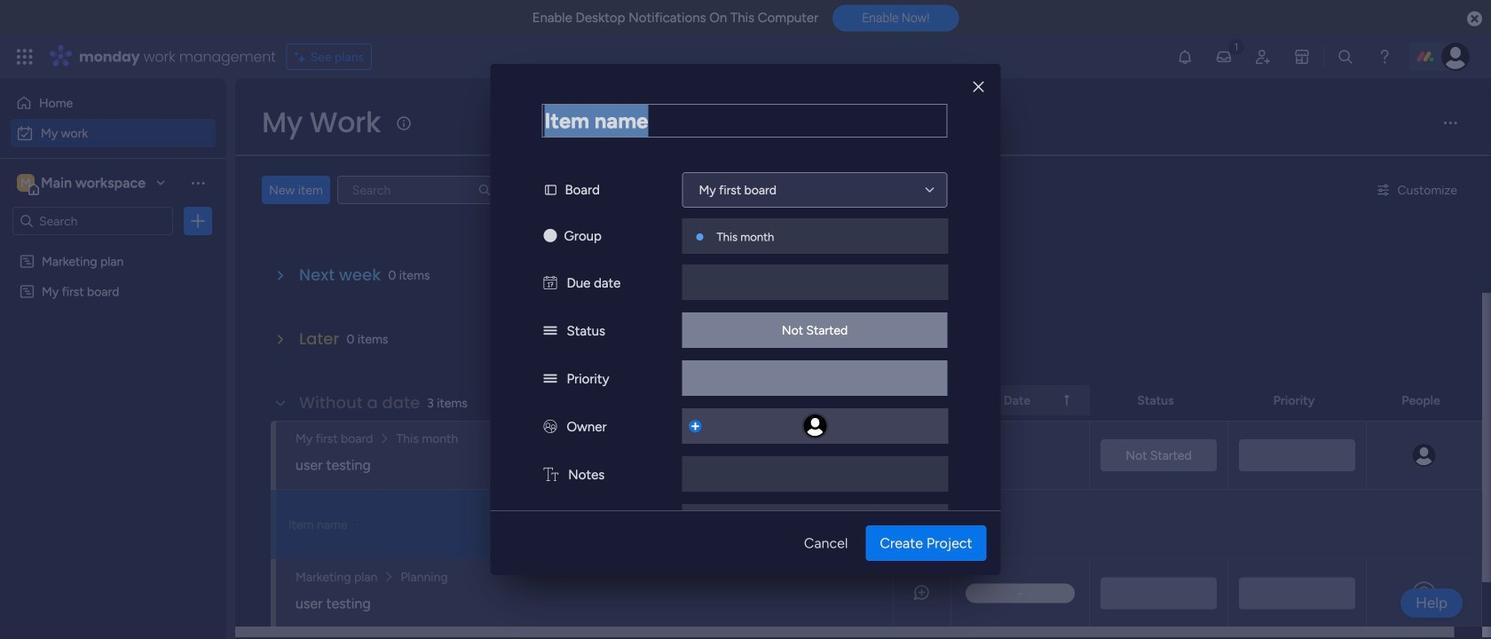 Task type: vqa. For each thing, say whether or not it's contained in the screenshot.
Close IMAGE
yes



Task type: describe. For each thing, give the bounding box(es) containing it.
help image
[[1377, 48, 1394, 66]]

see plans image
[[295, 47, 311, 67]]

Filter dashboard by text search field
[[337, 176, 499, 204]]

dapulse close image
[[1468, 10, 1483, 28]]

search everything image
[[1337, 48, 1355, 66]]

dapulse date column image
[[544, 275, 557, 291]]

search image
[[478, 183, 492, 197]]

john smith image
[[1442, 43, 1471, 71]]

close image
[[974, 81, 984, 93]]

update feed image
[[1216, 48, 1234, 66]]

Search in workspace field
[[37, 211, 148, 231]]

v2 status image
[[544, 323, 557, 339]]

v2 status image
[[544, 371, 557, 387]]

invite members image
[[1255, 48, 1273, 66]]

workspace image
[[17, 173, 35, 193]]

v2 multiple person column image
[[544, 419, 557, 435]]



Task type: locate. For each thing, give the bounding box(es) containing it.
select product image
[[16, 48, 34, 66]]

dialog
[[491, 64, 1001, 638]]

0 vertical spatial option
[[11, 89, 216, 117]]

notifications image
[[1177, 48, 1194, 66]]

monday marketplace image
[[1294, 48, 1312, 66]]

1 image
[[1229, 36, 1245, 56]]

workspace selection element
[[17, 172, 148, 195]]

dapulse text column image
[[544, 467, 559, 483]]

list box
[[0, 243, 226, 547]]

column header
[[952, 385, 1091, 416]]

sort image
[[1060, 393, 1074, 408]]

v2 sun image
[[544, 228, 557, 244]]

option
[[11, 89, 216, 117], [11, 119, 216, 147], [0, 246, 226, 249]]

None search field
[[337, 176, 499, 204]]

1 vertical spatial option
[[11, 119, 216, 147]]

2 vertical spatial option
[[0, 246, 226, 249]]

None field
[[542, 104, 948, 138]]



